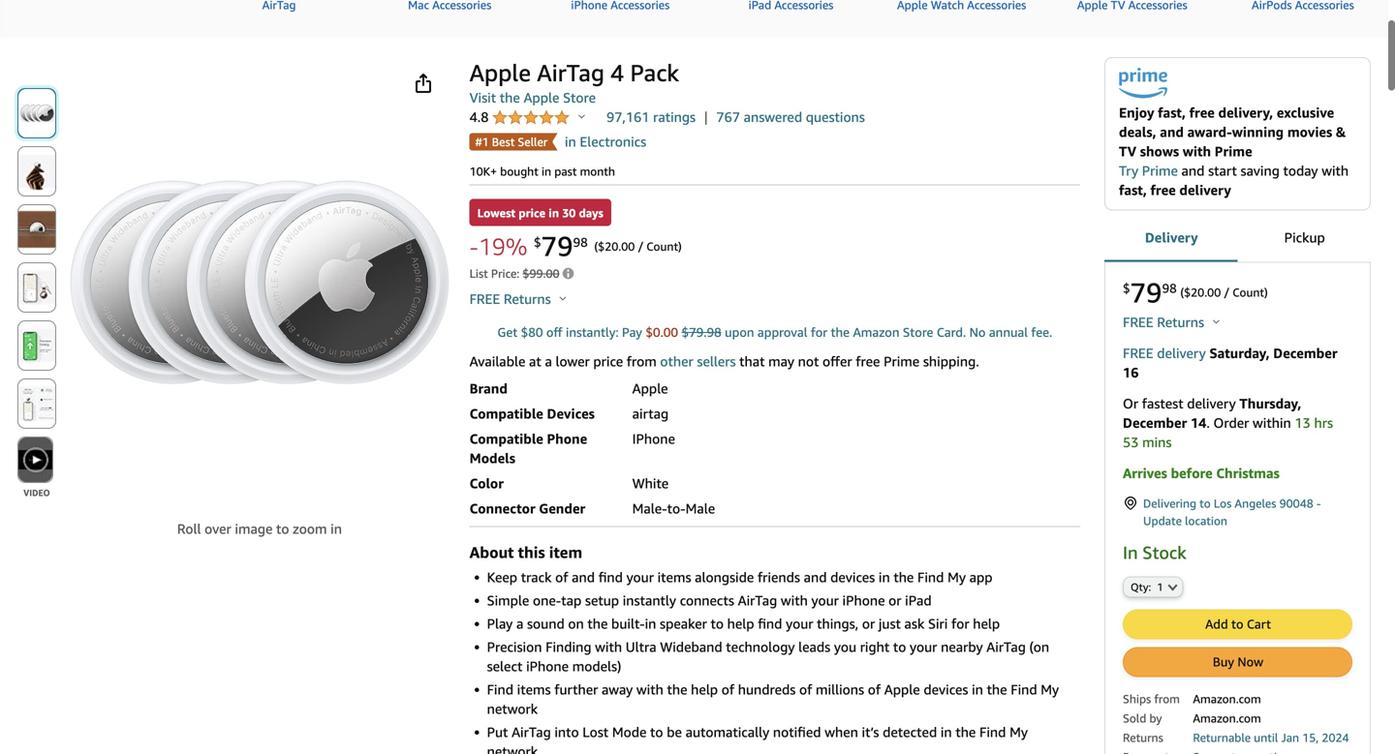 Task type: locate. For each thing, give the bounding box(es) containing it.
1 vertical spatial prime
[[1142, 163, 1178, 179]]

arrives
[[1123, 465, 1167, 481]]

1 vertical spatial popover image
[[560, 296, 566, 301]]

mins
[[1142, 434, 1172, 450]]

1 vertical spatial for
[[951, 616, 969, 632]]

offer
[[823, 354, 852, 370]]

a inside about this item keep track of and find your items alongside friends and devices in the find my app simple one-tap setup instantly connects airtag with your iphone or ipad play a sound on the built-in speaker to help find your things, or just ask siri for help precision finding with ultra wideband technology leads you right to your nearby airtag (on select iphone models) find items further away with the help of hundreds of millions of apple devices in the find my network put airtag into lost mode to be automatically notified when it's detected in the find my network
[[516, 616, 524, 632]]

/ inside $ 79 98 ( $20.00 / count)
[[1224, 286, 1230, 299]]

or left ipad
[[889, 593, 902, 609]]

delivery up .
[[1187, 396, 1236, 412]]

0 horizontal spatial prime
[[884, 354, 920, 370]]

within
[[1253, 415, 1291, 431]]

97,161 ratings
[[606, 109, 696, 125]]

iphone down 'finding'
[[526, 659, 569, 675]]

0 horizontal spatial items
[[517, 682, 551, 698]]

free returns for rightmost free returns button
[[1123, 314, 1208, 330]]

count) up saturday,
[[1233, 286, 1268, 299]]

- right 90048 at bottom
[[1317, 497, 1321, 510]]

0 horizontal spatial 98
[[573, 235, 588, 250]]

help down wideband on the bottom
[[691, 682, 718, 698]]

free returns button up free delivery link
[[1123, 313, 1220, 332]]

1 vertical spatial my
[[1041, 682, 1059, 698]]

iphone
[[842, 593, 885, 609], [526, 659, 569, 675]]

0 horizontal spatial -
[[470, 232, 478, 260]]

( down days
[[594, 240, 598, 253]]

price:
[[491, 267, 520, 280]]

(on
[[1029, 639, 1049, 655]]

items down select
[[517, 682, 551, 698]]

1 horizontal spatial find
[[758, 616, 782, 632]]

los
[[1214, 497, 1232, 510]]

1 vertical spatial from
[[1154, 693, 1180, 706]]

find up setup on the left of the page
[[598, 570, 623, 586]]

video
[[24, 488, 50, 498]]

98 down days
[[573, 235, 588, 250]]

0 horizontal spatial free
[[856, 354, 880, 370]]

|
[[704, 109, 708, 125]]

1 compatible from the top
[[470, 406, 543, 422]]

in up just
[[879, 570, 890, 586]]

prime up start
[[1215, 143, 1252, 159]]

$80
[[521, 325, 543, 340]]

compatible inside compatible phone models
[[470, 431, 543, 447]]

1 vertical spatial store
[[903, 325, 933, 340]]

at
[[529, 354, 541, 370]]

1 vertical spatial price
[[593, 354, 623, 370]]

0 vertical spatial amazon.com
[[1193, 693, 1261, 706]]

past
[[554, 165, 577, 178]]

for up not
[[811, 325, 828, 340]]

from up by
[[1154, 693, 1180, 706]]

main content
[[0, 57, 1388, 755]]

2 vertical spatial returns
[[1123, 731, 1163, 745]]

1 vertical spatial free
[[1123, 314, 1154, 330]]

1 horizontal spatial count)
[[1233, 286, 1268, 299]]

find
[[598, 570, 623, 586], [758, 616, 782, 632]]

0 vertical spatial $
[[534, 235, 541, 250]]

tap
[[561, 593, 582, 609]]

$0.00
[[646, 325, 678, 340]]

devices down nearby
[[924, 682, 968, 698]]

1 vertical spatial amazon.com
[[1193, 712, 1261, 725]]

popover image up in electronics
[[579, 114, 585, 119]]

79 up $99.00
[[541, 230, 573, 263]]

your
[[626, 570, 654, 586], [811, 593, 839, 609], [786, 616, 813, 632], [910, 639, 937, 655]]

767 answered questions link
[[716, 108, 865, 127]]

2 horizontal spatial my
[[1041, 682, 1059, 698]]

detected
[[883, 725, 937, 741]]

be
[[667, 725, 682, 741]]

connector
[[470, 501, 535, 517]]

1 vertical spatial /
[[1224, 286, 1230, 299]]

delivery up the or fastest delivery
[[1157, 345, 1206, 361]]

free down try prime link
[[1150, 182, 1176, 198]]

0 horizontal spatial december
[[1123, 415, 1187, 431]]

0 vertical spatial compatible
[[470, 406, 543, 422]]

december up mins
[[1123, 415, 1187, 431]]

( inside -19% $ 79 98 ( $20.00 / count)
[[594, 240, 598, 253]]

0 horizontal spatial fast,
[[1119, 182, 1147, 198]]

1 horizontal spatial popover image
[[579, 114, 585, 119]]

free up 16
[[1123, 345, 1154, 361]]

network down put
[[487, 744, 538, 755]]

ask
[[904, 616, 925, 632]]

wideband
[[660, 639, 722, 655]]

98 inside -19% $ 79 98 ( $20.00 / count)
[[573, 235, 588, 250]]

saving
[[1241, 163, 1280, 179]]

compatible up models
[[470, 431, 543, 447]]

1 vertical spatial compatible
[[470, 431, 543, 447]]

this
[[518, 544, 545, 562]]

color
[[470, 476, 504, 492]]

dropdown image
[[1168, 584, 1178, 591]]

0 vertical spatial free
[[470, 291, 500, 307]]

98 down delivery link
[[1162, 281, 1177, 296]]

just
[[879, 616, 901, 632]]

and
[[1160, 124, 1184, 140], [1182, 163, 1205, 179], [572, 570, 595, 586], [804, 570, 827, 586]]

1 horizontal spatial or
[[889, 593, 902, 609]]

select
[[487, 659, 523, 675]]

december up thursday,
[[1273, 345, 1338, 361]]

$20.00 inside -19% $ 79 98 ( $20.00 / count)
[[598, 240, 635, 253]]

find down select
[[487, 682, 513, 698]]

4.8 button
[[470, 109, 585, 127]]

$ inside -19% $ 79 98 ( $20.00 / count)
[[534, 235, 541, 250]]

1 vertical spatial count)
[[1233, 286, 1268, 299]]

0 vertical spatial 98
[[573, 235, 588, 250]]

delivery inside enjoy fast, free delivery, exclusive deals, and award-winning movies & tv shows with prime try prime and start saving today with fast, free delivery
[[1179, 182, 1231, 198]]

free returns down list price: $99.00
[[470, 291, 555, 307]]

0 horizontal spatial free returns
[[470, 291, 555, 307]]

amazon.com up "returnable"
[[1193, 712, 1261, 725]]

0 vertical spatial from
[[627, 354, 657, 370]]

delivering
[[1143, 497, 1197, 510]]

0 horizontal spatial help
[[691, 682, 718, 698]]

find right detected
[[980, 725, 1006, 741]]

from down pay
[[627, 354, 657, 370]]

2 vertical spatial free
[[856, 354, 880, 370]]

/ up saturday,
[[1224, 286, 1230, 299]]

- inside delivering to los angeles 90048 - update location
[[1317, 497, 1321, 510]]

order
[[1213, 415, 1249, 431]]

1 horizontal spatial 98
[[1162, 281, 1177, 296]]

free returns button down list price: $99.00
[[470, 290, 566, 309]]

award-
[[1187, 124, 1232, 140]]

or left just
[[862, 616, 875, 632]]

0 vertical spatial count)
[[646, 240, 682, 253]]

0 horizontal spatial 79
[[541, 230, 573, 263]]

amazon.com for amazon.com returns
[[1193, 712, 1261, 725]]

store inside apple airtag 4 pack visit the apple store
[[563, 90, 596, 106]]

december inside 'thursday, december 14'
[[1123, 415, 1187, 431]]

angeles
[[1235, 497, 1276, 510]]

1 horizontal spatial /
[[1224, 286, 1230, 299]]

tab list containing delivery
[[1105, 213, 1371, 264]]

0 vertical spatial -
[[470, 232, 478, 260]]

apple up airtag
[[632, 381, 668, 397]]

compatible
[[470, 406, 543, 422], [470, 431, 543, 447]]

1 horizontal spatial 79
[[1130, 276, 1162, 309]]

for inside about this item keep track of and find your items alongside friends and devices in the find my app simple one-tap setup instantly connects airtag with your iphone or ipad play a sound on the built-in speaker to help find your things, or just ask siri for help precision finding with ultra wideband technology leads you right to your nearby airtag (on select iphone models) find items further away with the help of hundreds of millions of apple devices in the find my network put airtag into lost mode to be automatically notified when it's detected in the find my network
[[951, 616, 969, 632]]

with right "away"
[[636, 682, 664, 698]]

compatible down brand
[[470, 406, 543, 422]]

count) inside $ 79 98 ( $20.00 / count)
[[1233, 286, 1268, 299]]

find
[[918, 570, 944, 586], [487, 682, 513, 698], [1011, 682, 1037, 698], [980, 725, 1006, 741]]

find up 'technology'
[[758, 616, 782, 632]]

Add to Cart button
[[1124, 611, 1352, 639]]

/ inside -19% $ 79 98 ( $20.00 / count)
[[638, 240, 643, 253]]

0 vertical spatial (
[[594, 240, 598, 253]]

13 hrs 53 mins
[[1123, 415, 1333, 450]]

free delivery link
[[1123, 345, 1206, 361]]

0 horizontal spatial from
[[627, 354, 657, 370]]

amazon.com down buy
[[1193, 693, 1261, 706]]

0 vertical spatial delivery
[[1179, 182, 1231, 198]]

returnable until jan 15, 2024 button
[[1193, 729, 1349, 745]]

/ up pay
[[638, 240, 643, 253]]

1 amazon.com from the top
[[1193, 693, 1261, 706]]

prime
[[1215, 143, 1252, 159], [1142, 163, 1178, 179], [884, 354, 920, 370]]

1 vertical spatial free returns button
[[1123, 313, 1220, 332]]

december inside saturday, december 16
[[1273, 345, 1338, 361]]

1 horizontal spatial free
[[1150, 182, 1176, 198]]

price down instantly:
[[593, 354, 623, 370]]

devices
[[830, 570, 875, 586], [924, 682, 968, 698]]

2 horizontal spatial free
[[1189, 104, 1215, 120]]

0 vertical spatial /
[[638, 240, 643, 253]]

and left start
[[1182, 163, 1205, 179]]

brand
[[470, 381, 508, 397]]

$ down the lowest price in 30 days
[[534, 235, 541, 250]]

help up nearby
[[973, 616, 1000, 632]]

airtag up visit the apple store link
[[537, 59, 604, 87]]

1 horizontal spatial december
[[1273, 345, 1338, 361]]

- inside -19% $ 79 98 ( $20.00 / count)
[[470, 232, 478, 260]]

free up free delivery
[[1123, 314, 1154, 330]]

returns down list price: $99.00
[[504, 291, 551, 307]]

0 vertical spatial returns
[[504, 291, 551, 307]]

| 767 answered questions
[[704, 109, 865, 125]]

1 vertical spatial or
[[862, 616, 875, 632]]

$20.00 inside $ 79 98 ( $20.00 / count)
[[1184, 286, 1221, 299]]

0 horizontal spatial for
[[811, 325, 828, 340]]

1 horizontal spatial iphone
[[842, 593, 885, 609]]

ships from
[[1123, 693, 1180, 706]]

saturday, december 16
[[1123, 345, 1338, 381]]

delivery link
[[1105, 213, 1238, 264]]

to
[[1200, 497, 1211, 510], [276, 521, 289, 537], [711, 616, 724, 632], [1231, 617, 1244, 632], [893, 639, 906, 655], [650, 725, 663, 741]]

finding
[[546, 639, 591, 655]]

Buy Now submit
[[1124, 648, 1352, 677]]

2 compatible from the top
[[470, 431, 543, 447]]

right
[[860, 639, 890, 655]]

or
[[1123, 396, 1139, 412]]

1 horizontal spatial items
[[657, 570, 691, 586]]

1 network from the top
[[487, 701, 538, 717]]

0 vertical spatial popover image
[[579, 114, 585, 119]]

store left "card."
[[903, 325, 933, 340]]

amazon
[[853, 325, 900, 340]]

0 vertical spatial for
[[811, 325, 828, 340]]

in up past
[[565, 134, 576, 150]]

the
[[500, 90, 520, 106], [831, 325, 850, 340], [894, 570, 914, 586], [588, 616, 608, 632], [667, 682, 687, 698], [987, 682, 1007, 698], [956, 725, 976, 741]]

models)
[[572, 659, 621, 675]]

1 vertical spatial (
[[1180, 286, 1184, 299]]

free returns for free returns button to the top
[[470, 291, 555, 307]]

main content containing 79
[[0, 57, 1388, 755]]

start
[[1208, 163, 1237, 179]]

$ 79 98 ( $20.00 / count)
[[1123, 276, 1268, 309]]

apple up detected
[[884, 682, 920, 698]]

iphone up just
[[842, 593, 885, 609]]

december for saturday, december 16
[[1273, 345, 1338, 361]]

0 vertical spatial free
[[1189, 104, 1215, 120]]

price right lowest
[[519, 206, 546, 220]]

network up put
[[487, 701, 538, 717]]

1 vertical spatial iphone
[[526, 659, 569, 675]]

ultra
[[626, 639, 656, 655]]

lowest
[[477, 206, 516, 220]]

popover image inside 4.8 button
[[579, 114, 585, 119]]

free delivery
[[1123, 345, 1206, 361]]

0 vertical spatial my
[[948, 570, 966, 586]]

1 vertical spatial delivery
[[1157, 345, 1206, 361]]

1 vertical spatial free returns
[[1123, 314, 1208, 330]]

popover image
[[579, 114, 585, 119], [560, 296, 566, 301]]

0 horizontal spatial (
[[594, 240, 598, 253]]

0 vertical spatial devices
[[830, 570, 875, 586]]

help up 'technology'
[[727, 616, 754, 632]]

0 vertical spatial free returns button
[[470, 290, 566, 309]]

1 vertical spatial returns
[[1157, 314, 1204, 330]]

ipad
[[905, 593, 932, 609]]

for right the siri
[[951, 616, 969, 632]]

$ down delivery link
[[1123, 281, 1130, 296]]

leads
[[798, 639, 831, 655]]

returns down $ 79 98 ( $20.00 / count)
[[1157, 314, 1204, 330]]

0 vertical spatial 79
[[541, 230, 573, 263]]

free down amazon
[[856, 354, 880, 370]]

prime down amazon
[[884, 354, 920, 370]]

apple up 4.8 button
[[524, 90, 559, 106]]

0 vertical spatial december
[[1273, 345, 1338, 361]]

0 horizontal spatial price
[[519, 206, 546, 220]]

98 inside $ 79 98 ( $20.00 / count)
[[1162, 281, 1177, 296]]

10k+ bought in past month
[[470, 165, 615, 178]]

1 horizontal spatial devices
[[924, 682, 968, 698]]

2 amazon.com from the top
[[1193, 712, 1261, 725]]

compatible for compatible devices
[[470, 406, 543, 422]]

tab list inside main content
[[1105, 213, 1371, 264]]

about
[[470, 544, 514, 562]]

1 horizontal spatial for
[[951, 616, 969, 632]]

1 vertical spatial a
[[516, 616, 524, 632]]

0 horizontal spatial free returns button
[[470, 290, 566, 309]]

simple
[[487, 593, 529, 609]]

0 horizontal spatial find
[[598, 570, 623, 586]]

speaker
[[660, 616, 707, 632]]

shipping.
[[923, 354, 979, 370]]

popover image
[[1213, 319, 1220, 324]]

in left past
[[542, 165, 551, 178]]

0 vertical spatial $20.00
[[598, 240, 635, 253]]

roll over image to zoom in
[[177, 521, 342, 537]]

( inside $ 79 98 ( $20.00 / count)
[[1180, 286, 1184, 299]]

built-
[[611, 616, 645, 632]]

1 vertical spatial $20.00
[[1184, 286, 1221, 299]]

airtag
[[537, 59, 604, 87], [738, 593, 777, 609], [987, 639, 1026, 655], [512, 725, 551, 741]]

1 horizontal spatial free returns
[[1123, 314, 1208, 330]]

to right "right"
[[893, 639, 906, 655]]

in right zoom at the bottom of page
[[330, 521, 342, 537]]

male
[[686, 501, 715, 517]]

seller
[[518, 135, 548, 149]]

airtag down friends
[[738, 593, 777, 609]]

fast, right enjoy
[[1158, 104, 1186, 120]]

1 vertical spatial find
[[758, 616, 782, 632]]

airtag left (on
[[987, 639, 1026, 655]]

a right play
[[516, 616, 524, 632]]

find down (on
[[1011, 682, 1037, 698]]

phone
[[547, 431, 587, 447]]

$20.00 down days
[[598, 240, 635, 253]]

notified
[[773, 725, 821, 741]]

- up list
[[470, 232, 478, 260]]

( down delivery link
[[1180, 286, 1184, 299]]

amazon.com for amazon.com sold by
[[1193, 693, 1261, 706]]

amazon.com inside amazon.com returns
[[1193, 712, 1261, 725]]

0 vertical spatial free returns
[[470, 291, 555, 307]]

1 vertical spatial 98
[[1162, 281, 1177, 296]]

may
[[768, 354, 794, 370]]

models
[[470, 451, 515, 467]]

1 vertical spatial network
[[487, 744, 538, 755]]

tab list
[[1105, 213, 1371, 264]]

free down list
[[470, 291, 500, 307]]

shows
[[1140, 143, 1179, 159]]

that
[[739, 354, 765, 370]]

popover image up off
[[560, 296, 566, 301]]

amazon.com sold by
[[1123, 693, 1261, 725]]

1 horizontal spatial price
[[593, 354, 623, 370]]

store up in electronics
[[563, 90, 596, 106]]

amazon.com inside amazon.com sold by
[[1193, 693, 1261, 706]]

None submit
[[18, 89, 55, 138], [18, 147, 55, 196], [18, 205, 55, 254], [18, 264, 55, 312], [18, 322, 55, 370], [18, 380, 55, 428], [18, 438, 52, 482], [18, 89, 55, 138], [18, 147, 55, 196], [18, 205, 55, 254], [18, 264, 55, 312], [18, 322, 55, 370], [18, 380, 55, 428], [18, 438, 52, 482]]

1 vertical spatial $
[[1123, 281, 1130, 296]]

on
[[568, 616, 584, 632]]

1 horizontal spatial $
[[1123, 281, 1130, 296]]

0 vertical spatial items
[[657, 570, 691, 586]]

devices up the things,
[[830, 570, 875, 586]]

79 down delivery link
[[1130, 276, 1162, 309]]



Task type: describe. For each thing, give the bounding box(es) containing it.
returns for popover icon
[[1157, 314, 1204, 330]]

stock
[[1143, 542, 1187, 563]]

in down the instantly
[[645, 616, 656, 632]]

0 vertical spatial or
[[889, 593, 902, 609]]

15,
[[1302, 731, 1319, 745]]

2 network from the top
[[487, 744, 538, 755]]

0 horizontal spatial popover image
[[560, 296, 566, 301]]

your up the instantly
[[626, 570, 654, 586]]

before
[[1171, 465, 1213, 481]]

0 horizontal spatial iphone
[[526, 659, 569, 675]]

sold
[[1123, 712, 1146, 725]]

and right friends
[[804, 570, 827, 586]]

lower
[[556, 354, 590, 370]]

visit the apple store link
[[470, 90, 596, 106]]

jan
[[1281, 731, 1299, 745]]

.
[[1207, 415, 1210, 431]]

today
[[1283, 163, 1318, 179]]

to left be
[[650, 725, 663, 741]]

away
[[602, 682, 633, 698]]

of right millions
[[868, 682, 881, 698]]

apple airtag 4 pack image
[[70, 180, 449, 385]]

ships
[[1123, 693, 1151, 706]]

item
[[549, 544, 582, 562]]

your up leads in the bottom of the page
[[786, 616, 813, 632]]

further
[[554, 682, 598, 698]]

fee.
[[1031, 325, 1052, 340]]

image
[[235, 521, 273, 537]]

1 vertical spatial items
[[517, 682, 551, 698]]

find up ipad
[[918, 570, 944, 586]]

apple airtag 4 pack visit the apple store
[[470, 59, 679, 106]]

1 vertical spatial 79
[[1130, 276, 1162, 309]]

-19% $ 79 98 ( $20.00 / count)
[[470, 230, 682, 263]]

december for thursday, december 14
[[1123, 415, 1187, 431]]

millions
[[816, 682, 864, 698]]

sellers
[[697, 354, 736, 370]]

friends
[[758, 570, 800, 586]]

card.
[[937, 325, 966, 340]]

get
[[497, 325, 518, 340]]

with up models)
[[595, 639, 622, 655]]

returns inside amazon.com returns
[[1123, 731, 1163, 745]]

767
[[716, 109, 740, 125]]

zoom
[[293, 521, 327, 537]]

about this item keep track of and find your items alongside friends and devices in the find my app simple one-tap setup instantly connects airtag with your iphone or ipad play a sound on the built-in speaker to help find your things, or just ask siri for help precision finding with ultra wideband technology leads you right to your nearby airtag (on select iphone models) find items further away with the help of hundreds of millions of apple devices in the find my network put airtag into lost mode to be automatically notified when it's detected in the find my network
[[470, 544, 1059, 755]]

free for free returns button to the top
[[470, 291, 500, 307]]

1 horizontal spatial from
[[1154, 693, 1180, 706]]

available
[[470, 354, 525, 370]]

1 horizontal spatial my
[[1010, 725, 1028, 741]]

&
[[1336, 124, 1346, 140]]

delivering to los angeles 90048 - update location link
[[1123, 495, 1353, 530]]

free for free delivery link
[[1123, 345, 1154, 361]]

questions
[[806, 109, 865, 125]]

deals,
[[1119, 124, 1156, 140]]

0 vertical spatial iphone
[[842, 593, 885, 609]]

in down nearby
[[972, 682, 983, 698]]

pay
[[622, 325, 642, 340]]

in right detected
[[941, 725, 952, 741]]

into
[[555, 725, 579, 741]]

airtag right put
[[512, 725, 551, 741]]

97,161 ratings link
[[606, 109, 696, 125]]

airtag
[[632, 406, 669, 422]]

arrives before christmas
[[1123, 465, 1280, 481]]

compatible devices
[[470, 406, 595, 422]]

add to cart
[[1205, 617, 1271, 632]]

enjoy fast, free delivery, exclusive deals, and award-winning movies & tv shows with prime try prime and start saving today with fast, free delivery
[[1119, 104, 1349, 198]]

10k+
[[470, 165, 497, 178]]

one-
[[533, 593, 561, 609]]

christmas
[[1216, 465, 1280, 481]]

90048
[[1279, 497, 1314, 510]]

1 horizontal spatial store
[[903, 325, 933, 340]]

2 horizontal spatial help
[[973, 616, 1000, 632]]

to down connects
[[711, 616, 724, 632]]

1 horizontal spatial help
[[727, 616, 754, 632]]

free for rightmost free returns button
[[1123, 314, 1154, 330]]

in electronics
[[565, 134, 646, 150]]

with down award-
[[1183, 143, 1211, 159]]

1 horizontal spatial a
[[545, 354, 552, 370]]

1 horizontal spatial free returns button
[[1123, 313, 1220, 332]]

returnable
[[1193, 731, 1251, 745]]

airtag inside apple airtag 4 pack visit the apple store
[[537, 59, 604, 87]]

movies
[[1287, 124, 1332, 140]]

1 vertical spatial free
[[1150, 182, 1176, 198]]

male-to-male
[[632, 501, 715, 517]]

list price: $99.00
[[470, 267, 560, 280]]

with down friends
[[781, 593, 808, 609]]

the inside apple airtag 4 pack visit the apple store
[[500, 90, 520, 106]]

1 vertical spatial devices
[[924, 682, 968, 698]]

$ inside $ 79 98 ( $20.00 / count)
[[1123, 281, 1130, 296]]

connector gender
[[470, 501, 585, 517]]

of left millions
[[799, 682, 812, 698]]

things,
[[817, 616, 859, 632]]

automatically
[[686, 725, 770, 741]]

apple inside about this item keep track of and find your items alongside friends and devices in the find my app simple one-tap setup instantly connects airtag with your iphone or ipad play a sound on the built-in speaker to help find your things, or just ask siri for help precision finding with ultra wideband technology leads you right to your nearby airtag (on select iphone models) find items further away with the help of hundreds of millions of apple devices in the find my network put airtag into lost mode to be automatically notified when it's detected in the find my network
[[884, 682, 920, 698]]

0 horizontal spatial or
[[862, 616, 875, 632]]

siri
[[928, 616, 948, 632]]

1
[[1157, 581, 1163, 594]]

thursday,
[[1240, 396, 1302, 412]]

returns for the left popover image
[[504, 291, 551, 307]]

precision
[[487, 639, 542, 655]]

iphone
[[632, 431, 675, 447]]

#1 best seller
[[475, 135, 548, 149]]

0 horizontal spatial devices
[[830, 570, 875, 586]]

you
[[834, 639, 857, 655]]

pickup
[[1284, 229, 1325, 245]]

2 vertical spatial delivery
[[1187, 396, 1236, 412]]

your up the things,
[[811, 593, 839, 609]]

apple up visit
[[470, 59, 531, 87]]

pickup link
[[1238, 213, 1371, 264]]

enjoy
[[1119, 104, 1154, 120]]

of left hundreds
[[722, 682, 735, 698]]

0 horizontal spatial my
[[948, 570, 966, 586]]

0 vertical spatial prime
[[1215, 143, 1252, 159]]

1 vertical spatial fast,
[[1119, 182, 1147, 198]]

month
[[580, 165, 615, 178]]

4
[[611, 59, 624, 87]]

to inside delivering to los angeles 90048 - update location
[[1200, 497, 1211, 510]]

alongside
[[695, 570, 754, 586]]

electronics
[[580, 134, 646, 150]]

instantly
[[623, 593, 676, 609]]

and up shows
[[1160, 124, 1184, 140]]

put
[[487, 725, 508, 741]]

in left "30"
[[549, 206, 559, 220]]

amazon prime logo image
[[1119, 68, 1167, 103]]

qty:
[[1131, 581, 1151, 594]]

compatible for compatible phone models
[[470, 431, 543, 447]]

to left zoom at the bottom of page
[[276, 521, 289, 537]]

0 vertical spatial fast,
[[1158, 104, 1186, 120]]

to right the "add"
[[1231, 617, 1244, 632]]

approval
[[758, 325, 808, 340]]

your down ask
[[910, 639, 937, 655]]

days
[[579, 206, 603, 220]]

add
[[1205, 617, 1228, 632]]

13
[[1295, 415, 1311, 431]]

or fastest delivery
[[1123, 396, 1240, 412]]

0 vertical spatial price
[[519, 206, 546, 220]]

cart
[[1247, 617, 1271, 632]]

count) inside -19% $ 79 98 ( $20.00 / count)
[[646, 240, 682, 253]]

of up tap
[[555, 570, 568, 586]]

and up tap
[[572, 570, 595, 586]]

keep
[[487, 570, 517, 586]]

$79.98
[[682, 325, 722, 340]]

delivery
[[1145, 229, 1198, 245]]

in stock
[[1123, 542, 1187, 563]]

with right the today
[[1322, 163, 1349, 179]]

app
[[969, 570, 993, 586]]

returnable until jan 15, 2024
[[1193, 731, 1349, 745]]



Task type: vqa. For each thing, say whether or not it's contained in the screenshot.
the 97,161
yes



